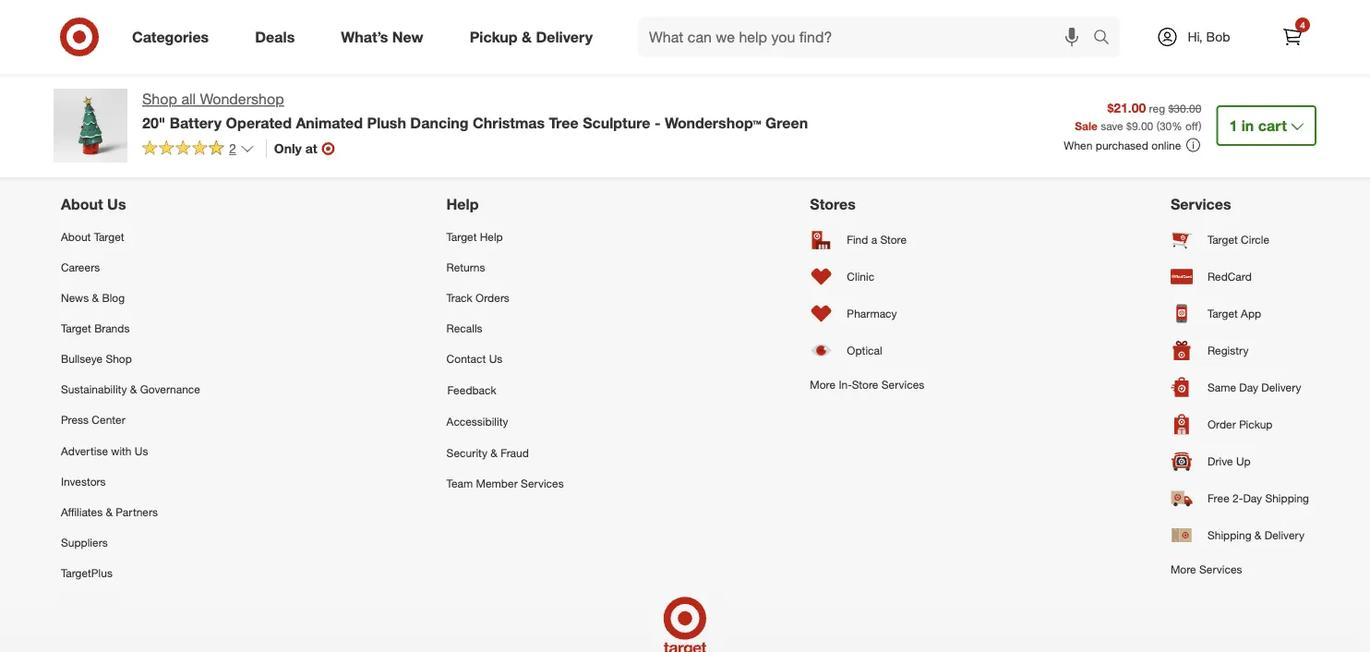 Task type: locate. For each thing, give the bounding box(es) containing it.
0 vertical spatial store
[[881, 233, 907, 246]]

delivery up order pickup
[[1262, 380, 1302, 394]]

0 horizontal spatial more
[[810, 377, 836, 391]]

services
[[1171, 195, 1232, 213], [882, 377, 925, 391], [521, 476, 564, 490], [1200, 562, 1243, 576]]

at right only in the top of the page
[[305, 140, 317, 156]]

a
[[872, 233, 878, 246]]

delivery
[[536, 28, 593, 46], [1262, 380, 1302, 394], [1265, 528, 1305, 542]]

same day delivery
[[1208, 380, 1302, 394]]

plush
[[367, 113, 406, 131]]

2-
[[1233, 491, 1243, 505]]

1 horizontal spatial shop
[[142, 90, 177, 108]]

about inside 'about target' link
[[61, 229, 91, 243]]

& left fraud
[[491, 445, 498, 459]]

1 vertical spatial delivery
[[1262, 380, 1302, 394]]

services down fraud
[[521, 476, 564, 490]]

us
[[107, 195, 126, 213], [489, 352, 503, 366], [135, 444, 148, 457]]

store right a
[[881, 233, 907, 246]]

sculpture
[[583, 113, 651, 131]]

about up about target
[[61, 195, 103, 213]]

1 horizontal spatial help
[[480, 229, 503, 243]]

0 vertical spatial more
[[810, 377, 836, 391]]

1 vertical spatial pickup
[[1239, 417, 1273, 431]]

0 vertical spatial shop
[[142, 90, 177, 108]]

day right same
[[1240, 380, 1259, 394]]

target brands link
[[61, 313, 200, 344]]

drive up
[[1208, 454, 1251, 468]]

promotions
[[635, 129, 692, 142]]

$30.00
[[1169, 101, 1202, 115]]

delivery inside "link"
[[1262, 380, 1302, 394]]

careers link
[[61, 252, 200, 282]]

target up returns
[[447, 229, 477, 243]]

0 vertical spatial day
[[1240, 380, 1259, 394]]

& for news
[[92, 291, 99, 304]]

services down shipping & delivery link
[[1200, 562, 1243, 576]]

about up careers
[[61, 229, 91, 243]]

returns link
[[447, 252, 564, 282]]

us right with
[[135, 444, 148, 457]]

store inside "link"
[[881, 233, 907, 246]]

1 vertical spatial us
[[489, 352, 503, 366]]

what's new
[[341, 28, 424, 46]]

0 horizontal spatial pickup
[[470, 28, 518, 46]]

find a store link
[[810, 221, 925, 258]]

shipping & delivery
[[1208, 528, 1305, 542]]

1 horizontal spatial more
[[1171, 562, 1197, 576]]

shipping up more services link
[[1208, 528, 1252, 542]]

1 horizontal spatial at
[[897, 129, 907, 142]]

center
[[92, 413, 125, 427]]

2 about from the top
[[61, 229, 91, 243]]

us up 'about target' link at the left of the page
[[107, 195, 126, 213]]

2 vertical spatial delivery
[[1265, 528, 1305, 542]]

1 horizontal spatial store
[[881, 233, 907, 246]]

0 horizontal spatial us
[[107, 195, 126, 213]]

affiliates
[[61, 505, 103, 519]]

1 vertical spatial store
[[852, 377, 879, 391]]

delivery up tree
[[536, 28, 593, 46]]

track orders
[[447, 291, 510, 304]]

more
[[810, 377, 836, 391], [1171, 562, 1197, 576]]

affiliates & partners
[[61, 505, 158, 519]]

2
[[229, 140, 236, 156]]

$21.00 reg $30.00 sale save $ 9.00 ( 30 % off )
[[1075, 99, 1202, 132]]

delivery down free 2-day shipping
[[1265, 528, 1305, 542]]

apply.
[[564, 129, 592, 142]]

categories
[[132, 28, 209, 46]]

when purchased online
[[1064, 138, 1182, 152]]

sustainability
[[61, 382, 127, 396]]

image of 20" battery operated animated plush dancing christmas tree sculpture - wondershop™ green image
[[54, 89, 127, 163]]

press
[[61, 413, 89, 427]]

store down optical 'link'
[[852, 377, 879, 391]]

targetplus link
[[61, 558, 200, 588]]

1 vertical spatial help
[[480, 229, 503, 243]]

& down free 2-day shipping
[[1255, 528, 1262, 542]]

news
[[61, 291, 89, 304]]

1 vertical spatial shipping
[[1208, 528, 1252, 542]]

hi, bob
[[1188, 29, 1231, 45]]

store for a
[[881, 233, 907, 246]]

track orders link
[[447, 282, 564, 313]]

0 vertical spatial shipping
[[1266, 491, 1310, 505]]

& down bullseye shop link
[[130, 382, 137, 396]]

bullseye
[[61, 352, 103, 366]]

about target link
[[61, 221, 200, 252]]

contact us
[[447, 352, 503, 366]]

clinic
[[847, 270, 875, 283]]

pharmacy link
[[810, 295, 925, 332]]

help up the returns "link"
[[480, 229, 503, 243]]

more left in-
[[810, 377, 836, 391]]

& left blog
[[92, 291, 99, 304]]

1 in cart for 20" battery operated animated plush dancing christmas tree sculpture - wondershop™ green element
[[1230, 116, 1287, 134]]

target left the app
[[1208, 306, 1238, 320]]

target help
[[447, 229, 503, 243]]

careers
[[61, 260, 100, 274]]

member
[[476, 476, 518, 490]]

& for sustainability
[[130, 382, 137, 396]]

delivery for pickup & delivery
[[536, 28, 593, 46]]

0 vertical spatial about
[[61, 195, 103, 213]]

& right latest
[[522, 28, 532, 46]]

1 horizontal spatial pickup
[[1239, 417, 1273, 431]]

about
[[61, 195, 103, 213], [61, 229, 91, 243]]

1 about from the top
[[61, 195, 103, 213]]

shop up 20"
[[142, 90, 177, 108]]

and right location
[[876, 129, 894, 142]]

target left circle
[[1208, 233, 1238, 246]]

0 horizontal spatial store
[[852, 377, 879, 391]]

dancing
[[410, 113, 469, 131]]

None text field
[[650, 22, 852, 63]]

all
[[181, 90, 196, 108]]

target inside "link"
[[1208, 233, 1238, 246]]

& right the affiliates
[[106, 505, 113, 519]]

orders
[[476, 291, 510, 304]]

20"
[[142, 113, 165, 131]]

affiliates & partners link
[[61, 497, 200, 527]]

pickup
[[470, 28, 518, 46], [1239, 417, 1273, 431]]

day right 'free'
[[1243, 491, 1263, 505]]

& for shipping
[[1255, 528, 1262, 542]]

redcard
[[1208, 270, 1252, 283]]

day
[[1240, 380, 1259, 394], [1243, 491, 1263, 505]]

at left target.com
[[897, 129, 907, 142]]

vary
[[794, 129, 815, 142]]

0 vertical spatial pickup
[[470, 28, 518, 46]]

wondershop
[[200, 90, 284, 108]]

pharmacy
[[847, 306, 897, 320]]

shop down brands
[[106, 352, 132, 366]]

2 vertical spatial us
[[135, 444, 148, 457]]

us right contact
[[489, 352, 503, 366]]

0 vertical spatial delivery
[[536, 28, 593, 46]]

feedback
[[448, 383, 497, 397]]

target down news
[[61, 321, 91, 335]]

more services
[[1171, 562, 1243, 576]]

& for security
[[491, 445, 498, 459]]

shipping up shipping & delivery at the bottom of the page
[[1266, 491, 1310, 505]]

1 vertical spatial more
[[1171, 562, 1197, 576]]

$21.00
[[1108, 99, 1146, 116]]

%
[[1172, 119, 1183, 132]]

reg
[[1149, 101, 1166, 115]]

redcard link
[[1171, 258, 1310, 295]]

1 vertical spatial shop
[[106, 352, 132, 366]]

app
[[1241, 306, 1262, 320]]

help
[[447, 195, 479, 213], [480, 229, 503, 243]]

green
[[766, 113, 808, 131]]

and left availability
[[695, 129, 713, 142]]

cart
[[1259, 116, 1287, 134]]

categories link
[[116, 17, 232, 57]]

0 horizontal spatial shop
[[106, 352, 132, 366]]

0 vertical spatial help
[[447, 195, 479, 213]]

0 vertical spatial us
[[107, 195, 126, 213]]

target app
[[1208, 306, 1262, 320]]

1 horizontal spatial us
[[135, 444, 148, 457]]

1 vertical spatial day
[[1243, 491, 1263, 505]]

and left more.
[[552, 32, 583, 53]]

order pickup
[[1208, 417, 1273, 431]]

save
[[1101, 119, 1124, 132]]

2 horizontal spatial us
[[489, 352, 503, 366]]

more down shipping & delivery link
[[1171, 562, 1197, 576]]

press center link
[[61, 405, 200, 435]]

1 vertical spatial about
[[61, 229, 91, 243]]

help up target help
[[447, 195, 479, 213]]

2 horizontal spatial and
[[876, 129, 894, 142]]



Task type: vqa. For each thing, say whether or not it's contained in the screenshot.
Returns
yes



Task type: describe. For each thing, give the bounding box(es) containing it.
What can we help you find? suggestions appear below search field
[[638, 17, 1098, 57]]

what's new link
[[325, 17, 447, 57]]

get
[[317, 32, 346, 53]]

accessibility link
[[447, 407, 564, 437]]

up
[[1237, 454, 1251, 468]]

9.00
[[1132, 119, 1154, 132]]

services up 'target circle' on the right
[[1171, 195, 1232, 213]]

top
[[351, 32, 379, 53]]

find
[[847, 233, 868, 246]]

about us
[[61, 195, 126, 213]]

may
[[770, 129, 791, 142]]

latest
[[438, 32, 484, 53]]

pickup & delivery
[[470, 28, 593, 46]]

30
[[1160, 119, 1172, 132]]

press center
[[61, 413, 125, 427]]

day inside free 2-day shipping link
[[1243, 491, 1263, 505]]

bullseye shop link
[[61, 344, 200, 374]]

target for target app
[[1208, 306, 1238, 320]]

news & blog
[[61, 291, 125, 304]]

trends,
[[489, 32, 547, 53]]

with
[[111, 444, 132, 457]]

online
[[1152, 138, 1182, 152]]

-
[[655, 113, 661, 131]]

fraud
[[501, 445, 529, 459]]

security & fraud link
[[447, 437, 564, 468]]

brands
[[94, 321, 130, 335]]

animated
[[296, 113, 363, 131]]

target app link
[[1171, 295, 1310, 332]]

0 horizontal spatial shipping
[[1208, 528, 1252, 542]]

deals,
[[383, 32, 433, 53]]

drive up link
[[1171, 443, 1310, 480]]

sustainability & governance link
[[61, 374, 200, 405]]

offer
[[433, 129, 458, 142]]

investors
[[61, 474, 106, 488]]

shop inside bullseye shop link
[[106, 352, 132, 366]]

pricing,
[[596, 129, 632, 142]]

2 link
[[142, 139, 255, 161]]

christmas
[[473, 113, 545, 131]]

delivery for same day delivery
[[1262, 380, 1302, 394]]

0 horizontal spatial help
[[447, 195, 479, 213]]

recalls link
[[447, 313, 564, 344]]

contact
[[447, 352, 486, 366]]

optical link
[[810, 332, 925, 369]]

order pickup link
[[1171, 406, 1310, 443]]

about target
[[61, 229, 124, 243]]

what's
[[341, 28, 388, 46]]

$
[[1127, 119, 1132, 132]]

off
[[1186, 119, 1199, 132]]

free 2-day shipping
[[1208, 491, 1310, 505]]

target down about us
[[94, 229, 124, 243]]

sale
[[1075, 119, 1098, 132]]

& for affiliates
[[106, 505, 113, 519]]

*
[[407, 126, 410, 138]]

location
[[833, 129, 872, 142]]

1 horizontal spatial and
[[695, 129, 713, 142]]

about for about us
[[61, 195, 103, 213]]

1
[[1230, 116, 1238, 134]]

more.
[[588, 32, 635, 53]]

only at
[[274, 140, 317, 156]]

day inside same day delivery "link"
[[1240, 380, 1259, 394]]

& for pickup
[[522, 28, 532, 46]]

new
[[392, 28, 424, 46]]

shop inside shop all wondershop 20" battery operated animated plush dancing christmas tree sculpture - wondershop™ green
[[142, 90, 177, 108]]

more for more services
[[1171, 562, 1197, 576]]

see
[[410, 129, 430, 142]]

same day delivery link
[[1171, 369, 1310, 406]]

same
[[1208, 380, 1237, 394]]

wondershop™
[[665, 113, 762, 131]]

target circle
[[1208, 233, 1270, 246]]

1 horizontal spatial shipping
[[1266, 491, 1310, 505]]

target for target help
[[447, 229, 477, 243]]

deals
[[255, 28, 295, 46]]

us for contact us
[[489, 352, 503, 366]]

(
[[1157, 119, 1160, 132]]

free
[[1208, 491, 1230, 505]]

services down optical 'link'
[[882, 377, 925, 391]]

target: expect more. pay less. image
[[426, 588, 945, 652]]

at inside * see offer details. restrictions apply. pricing, promotions and availability may vary by location and at target.com
[[897, 129, 907, 142]]

shop all wondershop 20" battery operated animated plush dancing christmas tree sculpture - wondershop™ green
[[142, 90, 808, 131]]

about for about target
[[61, 229, 91, 243]]

delivery for shipping & delivery
[[1265, 528, 1305, 542]]

blog
[[102, 291, 125, 304]]

more for more in-store services
[[810, 377, 836, 391]]

0 horizontal spatial at
[[305, 140, 317, 156]]

us for about us
[[107, 195, 126, 213]]

target for target circle
[[1208, 233, 1238, 246]]

target circle link
[[1171, 221, 1310, 258]]

feedback button
[[447, 374, 564, 407]]

governance
[[140, 382, 200, 396]]

0 horizontal spatial and
[[552, 32, 583, 53]]

target for target brands
[[61, 321, 91, 335]]

pickup & delivery link
[[454, 17, 616, 57]]

1 in cart
[[1230, 116, 1287, 134]]

security
[[447, 445, 488, 459]]

target brands
[[61, 321, 130, 335]]

more in-store services link
[[810, 369, 925, 399]]

hi,
[[1188, 29, 1203, 45]]

contact us link
[[447, 344, 564, 374]]

free 2-day shipping link
[[1171, 480, 1310, 517]]

advertise with us link
[[61, 435, 200, 466]]

4 link
[[1273, 17, 1313, 57]]

when
[[1064, 138, 1093, 152]]

help inside target help link
[[480, 229, 503, 243]]

security & fraud
[[447, 445, 529, 459]]

store for in-
[[852, 377, 879, 391]]

registry
[[1208, 343, 1249, 357]]

purchased
[[1096, 138, 1149, 152]]

accessibility
[[447, 415, 508, 429]]

deals link
[[239, 17, 318, 57]]



